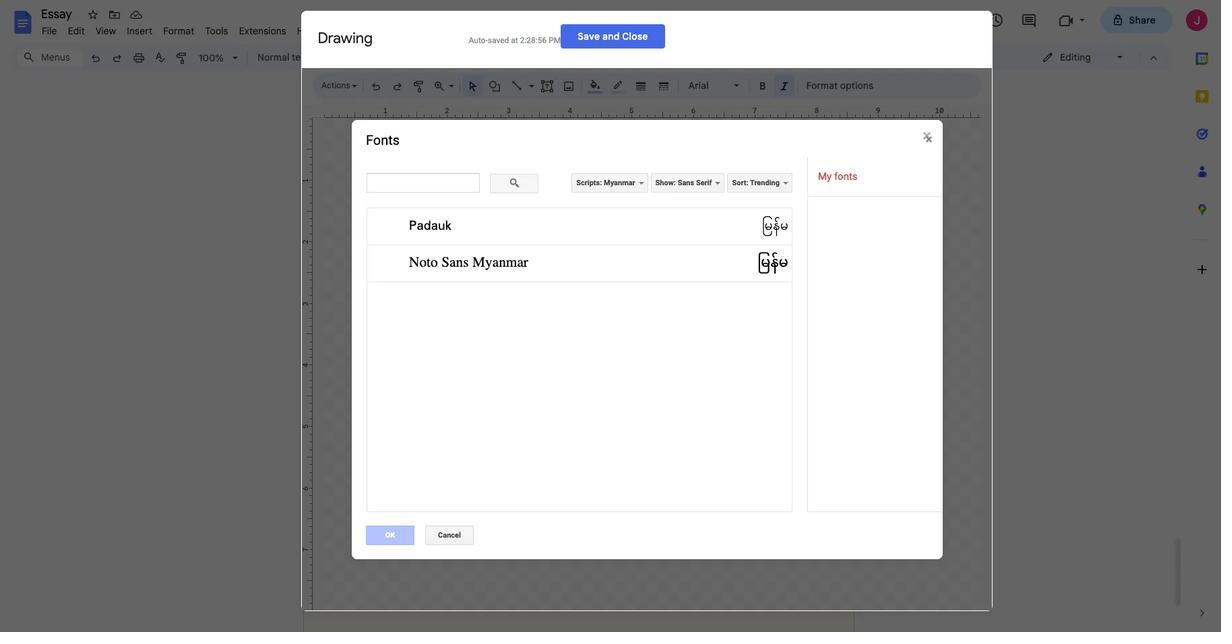Task type: vqa. For each thing, say whether or not it's contained in the screenshot.
Transition
no



Task type: locate. For each thing, give the bounding box(es) containing it.
Star checkbox
[[84, 5, 102, 24]]

drawing dialog
[[301, 10, 993, 611]]

drawing heading
[[318, 29, 453, 48]]

save
[[578, 30, 600, 42]]

tab list inside menu bar banner
[[1184, 40, 1222, 595]]

2:28:56
[[520, 35, 547, 45]]

drawing
[[318, 29, 373, 47]]

at
[[511, 35, 518, 45]]

menu bar banner
[[0, 0, 1222, 632]]

tab list
[[1184, 40, 1222, 595]]

auto-saved at 2:28:56 pm
[[469, 35, 561, 45]]

menu bar
[[36, 18, 323, 40]]

save and close
[[578, 30, 648, 42]]

pm
[[549, 35, 561, 45]]

and
[[603, 30, 620, 42]]

main toolbar
[[84, 0, 913, 383]]



Task type: describe. For each thing, give the bounding box(es) containing it.
Rename text field
[[36, 5, 80, 22]]

close
[[622, 30, 648, 42]]

share. private to only me. image
[[1112, 14, 1124, 26]]

Menus field
[[17, 48, 84, 67]]

saved
[[488, 35, 509, 45]]

drawing application
[[0, 0, 1222, 632]]

save and close button
[[561, 24, 665, 48]]

menu bar inside menu bar banner
[[36, 18, 323, 40]]

auto-
[[469, 35, 488, 45]]



